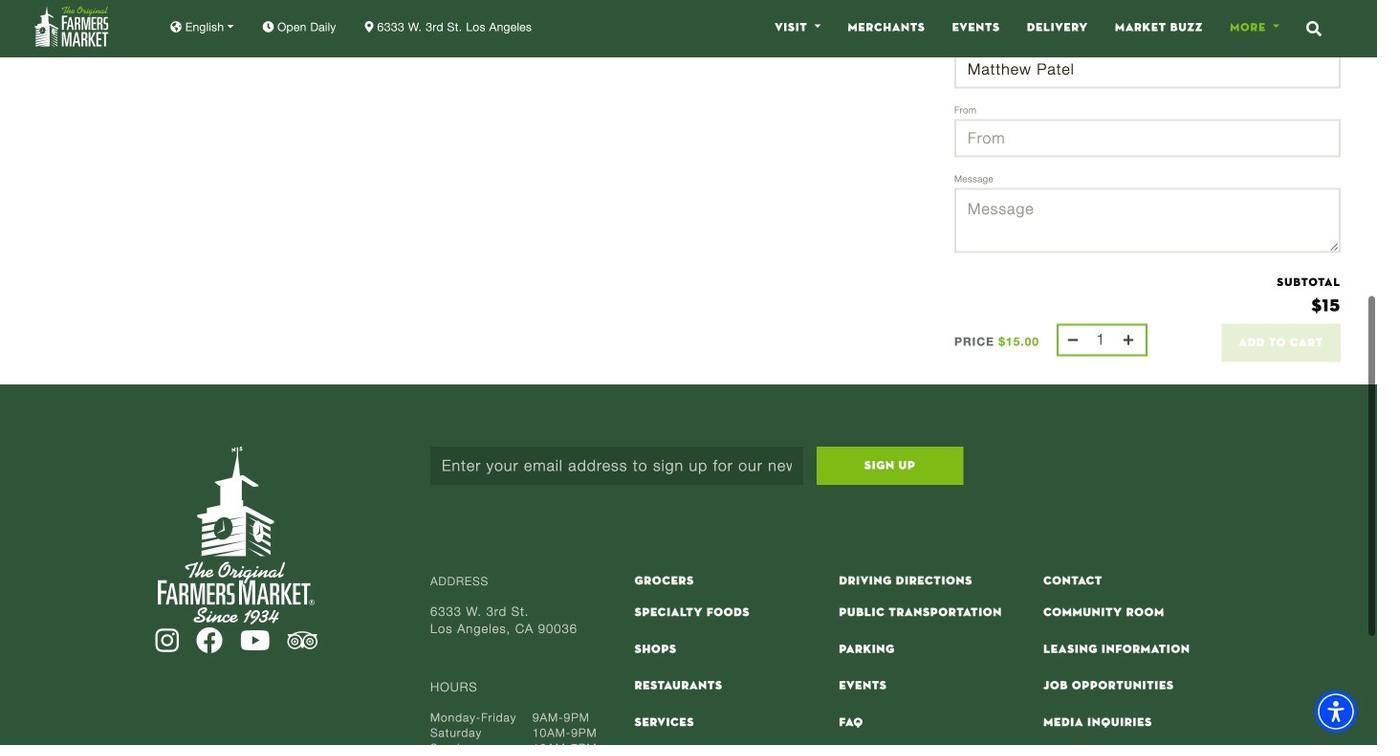 Task type: locate. For each thing, give the bounding box(es) containing it.
Message text field
[[955, 188, 1341, 253]]

facebook image
[[196, 627, 223, 654]]

instagram image
[[155, 627, 179, 654]]

globe americas image
[[170, 21, 182, 33]]

fmla footer logo clocktower image
[[158, 447, 315, 625]]

map marker alt image
[[365, 21, 374, 33]]



Task type: describe. For each thing, give the bounding box(es) containing it.
search image
[[1307, 21, 1322, 36]]

plus image
[[1124, 334, 1134, 346]]

minus image
[[1068, 334, 1078, 346]]

Enter your email address to sign up for our newsletter... email field
[[431, 447, 804, 485]]

youtube image
[[240, 627, 270, 654]]

tripadvisor image
[[287, 627, 317, 654]]

To text field
[[955, 50, 1341, 88]]

clock image
[[263, 21, 274, 33]]

From text field
[[955, 119, 1341, 157]]

fmla home header logo clocktower image
[[34, 6, 109, 46]]



Task type: vqa. For each thing, say whether or not it's contained in the screenshot.
'Zip Code' Text Field
no



